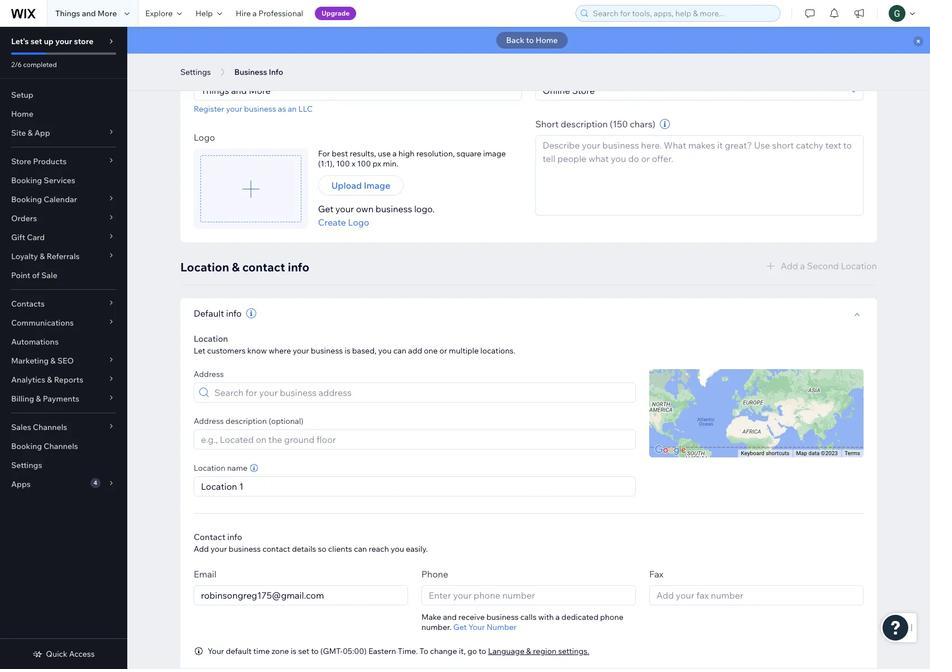 Task type: locate. For each thing, give the bounding box(es) containing it.
Add your location name field
[[198, 477, 632, 496]]

booking for booking calendar
[[11, 194, 42, 204]]

1 horizontal spatial is
[[345, 346, 351, 356]]

and
[[82, 8, 96, 18], [443, 612, 457, 622]]

2 vertical spatial info
[[227, 532, 242, 542]]

& for location
[[232, 260, 240, 274]]

& inside dropdown button
[[47, 375, 52, 385]]

logo down own
[[348, 217, 369, 228]]

a right the use
[[393, 149, 397, 159]]

min.
[[383, 159, 399, 169]]

orders button
[[0, 209, 127, 228]]

setup link
[[0, 85, 127, 104]]

your left the default
[[208, 646, 224, 656]]

(1:1),
[[318, 159, 335, 169]]

phone
[[600, 612, 624, 622]]

& right the site
[[28, 128, 33, 138]]

and left 'more' on the left of the page
[[82, 8, 96, 18]]

booking inside booking calendar popup button
[[11, 194, 42, 204]]

a right with
[[556, 612, 560, 622]]

to left (gmt-
[[311, 646, 319, 656]]

1 vertical spatial info
[[226, 308, 242, 319]]

0 horizontal spatial your
[[208, 646, 224, 656]]

1 vertical spatial can
[[354, 544, 367, 554]]

back
[[506, 35, 525, 45]]

can inside contact info add your business contact details so clients can reach you easily.
[[354, 544, 367, 554]]

business left "based,"
[[311, 346, 343, 356]]

best left matches
[[603, 64, 622, 75]]

info for default info
[[226, 308, 242, 319]]

1 horizontal spatial home
[[536, 35, 558, 45]]

1 vertical spatial address
[[194, 416, 224, 426]]

to right go at the bottom of the page
[[479, 646, 486, 656]]

2 horizontal spatial to
[[526, 35, 534, 45]]

your right "where"
[[293, 346, 309, 356]]

0 vertical spatial description
[[561, 118, 608, 130]]

settings up register
[[180, 67, 211, 77]]

logo inside get your own business logo. create logo
[[348, 217, 369, 228]]

business inside contact info add your business contact details so clients can reach you easily.
[[229, 544, 261, 554]]

completed
[[23, 60, 57, 69]]

1 horizontal spatial a
[[393, 149, 397, 159]]

a inside make and receive business calls with a dedicated phone number.
[[556, 612, 560, 622]]

location inside "location let customers know where your business is based, you can add one or multiple locations."
[[194, 333, 228, 344]]

change
[[430, 646, 457, 656]]

is left "based,"
[[345, 346, 351, 356]]

1 booking from the top
[[11, 175, 42, 185]]

Add your fax number field
[[653, 586, 860, 605]]

2 horizontal spatial a
[[556, 612, 560, 622]]

0 vertical spatial home
[[536, 35, 558, 45]]

settings up apps
[[11, 460, 42, 470]]

category
[[564, 64, 601, 75]]

2 100 from the left
[[357, 159, 371, 169]]

back to home button
[[496, 32, 568, 49]]

contact info add your business contact details so clients can reach you easily.
[[194, 532, 428, 554]]

map
[[797, 450, 808, 456]]

set right zone
[[298, 646, 310, 656]]

quick access button
[[33, 649, 95, 659]]

2/6
[[11, 60, 22, 69]]

location up default
[[180, 260, 229, 274]]

home down setup
[[11, 109, 33, 119]]

0 vertical spatial channels
[[33, 422, 67, 432]]

calls
[[521, 612, 537, 622]]

of
[[32, 270, 40, 280]]

can left reach
[[354, 544, 367, 554]]

0 vertical spatial contact
[[242, 260, 285, 274]]

gift
[[11, 232, 25, 242]]

0 vertical spatial location
[[180, 260, 229, 274]]

0 vertical spatial logo
[[194, 132, 215, 143]]

business left calls on the bottom
[[487, 612, 519, 622]]

settings for settings button
[[180, 67, 211, 77]]

0 horizontal spatial 100
[[336, 159, 350, 169]]

get up create
[[318, 203, 334, 214]]

business right 'add'
[[229, 544, 261, 554]]

image
[[364, 180, 391, 191]]

map region
[[597, 304, 883, 590]]

upgrade
[[322, 9, 350, 17]]

a inside "link"
[[253, 8, 257, 18]]

0 vertical spatial a
[[253, 8, 257, 18]]

your right up
[[55, 36, 72, 46]]

0 vertical spatial booking
[[11, 175, 42, 185]]

settings inside button
[[180, 67, 211, 77]]

0 vertical spatial set
[[31, 36, 42, 46]]

automations
[[11, 337, 59, 347]]

2 vertical spatial a
[[556, 612, 560, 622]]

1 vertical spatial contact
[[263, 544, 290, 554]]

location left name
[[194, 463, 225, 473]]

& right the billing
[[36, 394, 41, 404]]

description left (optional)
[[226, 416, 267, 426]]

resolution,
[[417, 149, 455, 159]]

(optional)
[[269, 416, 304, 426]]

0 horizontal spatial a
[[253, 8, 257, 18]]

description for address
[[226, 416, 267, 426]]

1 vertical spatial location
[[194, 333, 228, 344]]

1 horizontal spatial settings
[[180, 67, 211, 77]]

2 vertical spatial location
[[194, 463, 225, 473]]

business down image
[[376, 203, 412, 214]]

home
[[536, 35, 558, 45], [11, 109, 33, 119]]

1 vertical spatial set
[[298, 646, 310, 656]]

1 horizontal spatial to
[[479, 646, 486, 656]]

& for billing
[[36, 394, 41, 404]]

1 horizontal spatial logo
[[348, 217, 369, 228]]

1 horizontal spatial get
[[453, 622, 467, 632]]

100 right x
[[357, 159, 371, 169]]

get right number.
[[453, 622, 467, 632]]

2 address from the top
[[194, 416, 224, 426]]

booking inside 'booking services' link
[[11, 175, 42, 185]]

set
[[31, 36, 42, 46], [298, 646, 310, 656]]

booking
[[11, 175, 42, 185], [11, 194, 42, 204], [11, 441, 42, 451]]

shortcuts
[[766, 450, 790, 456]]

& left seo
[[50, 356, 56, 366]]

1 horizontal spatial can
[[394, 346, 407, 356]]

upload
[[332, 180, 362, 191]]

home up which
[[536, 35, 558, 45]]

Search for tools, apps, help & more... field
[[590, 6, 777, 21]]

0 horizontal spatial description
[[226, 416, 267, 426]]

get your number button
[[453, 622, 517, 632]]

0 vertical spatial get
[[318, 203, 334, 214]]

info for contact info add your business contact details so clients can reach you easily.
[[227, 532, 242, 542]]

0 horizontal spatial get
[[318, 203, 334, 214]]

best
[[603, 64, 622, 75], [332, 149, 348, 159]]

booking down store
[[11, 175, 42, 185]]

0 horizontal spatial logo
[[194, 132, 215, 143]]

let's set up your store
[[11, 36, 93, 46]]

home inside button
[[536, 35, 558, 45]]

point
[[11, 270, 30, 280]]

0 horizontal spatial home
[[11, 109, 33, 119]]

& left reports
[[47, 375, 52, 385]]

to
[[526, 35, 534, 45], [311, 646, 319, 656], [479, 646, 486, 656]]

location up let
[[194, 333, 228, 344]]

0 horizontal spatial best
[[332, 149, 348, 159]]

to right "back"
[[526, 35, 534, 45]]

0 vertical spatial is
[[345, 346, 351, 356]]

100 left x
[[336, 159, 350, 169]]

1 vertical spatial booking
[[11, 194, 42, 204]]

and inside make and receive business calls with a dedicated phone number.
[[443, 612, 457, 622]]

upload image
[[332, 180, 391, 191]]

3 booking from the top
[[11, 441, 42, 451]]

name
[[227, 463, 248, 473]]

1 vertical spatial channels
[[44, 441, 78, 451]]

best right "for"
[[332, 149, 348, 159]]

store products
[[11, 156, 67, 166]]

1 horizontal spatial set
[[298, 646, 310, 656]]

app
[[34, 128, 50, 138]]

use
[[378, 149, 391, 159]]

a right hire
[[253, 8, 257, 18]]

region
[[533, 646, 557, 656]]

channels up settings link
[[44, 441, 78, 451]]

register your business as an llc link
[[194, 104, 313, 114]]

1 horizontal spatial 100
[[357, 159, 371, 169]]

set left up
[[31, 36, 42, 46]]

make
[[422, 612, 441, 622]]

you right reach
[[391, 544, 404, 554]]

1 vertical spatial best
[[332, 149, 348, 159]]

business
[[244, 104, 276, 114], [376, 203, 412, 214], [311, 346, 343, 356], [229, 544, 261, 554], [487, 612, 519, 622]]

0 vertical spatial address
[[194, 369, 224, 379]]

booking services
[[11, 175, 75, 185]]

logo down register
[[194, 132, 215, 143]]

Search for your business address field
[[211, 383, 632, 402]]

an
[[288, 104, 297, 114]]

map data ©2023
[[797, 450, 838, 456]]

1 vertical spatial a
[[393, 149, 397, 159]]

hire a professional link
[[229, 0, 310, 27]]

store products button
[[0, 152, 127, 171]]

channels up booking channels
[[33, 422, 67, 432]]

loyalty & referrals
[[11, 251, 80, 261]]

your down contact
[[211, 544, 227, 554]]

2 booking from the top
[[11, 194, 42, 204]]

1 horizontal spatial best
[[603, 64, 622, 75]]

to inside button
[[526, 35, 534, 45]]

and right make at bottom
[[443, 612, 457, 622]]

channels
[[33, 422, 67, 432], [44, 441, 78, 451]]

matches
[[624, 64, 660, 75]]

1 vertical spatial you
[[391, 544, 404, 554]]

back to home
[[506, 35, 558, 45]]

0 horizontal spatial set
[[31, 36, 42, 46]]

booking down sales
[[11, 441, 42, 451]]

100
[[336, 159, 350, 169], [357, 159, 371, 169]]

go
[[468, 646, 477, 656]]

Describe your business here. What makes it great? Use short catchy text to tell people what you do or offer. text field
[[536, 136, 863, 215]]

get inside get your own business logo. create logo
[[318, 203, 334, 214]]

business inside get your own business logo. create logo
[[376, 203, 412, 214]]

1 vertical spatial logo
[[348, 217, 369, 228]]

1 vertical spatial get
[[453, 622, 467, 632]]

settings inside sidebar element
[[11, 460, 42, 470]]

professional
[[259, 8, 303, 18]]

& right loyalty
[[40, 251, 45, 261]]

your
[[55, 36, 72, 46], [662, 64, 680, 75], [226, 104, 242, 114], [336, 203, 354, 214], [293, 346, 309, 356], [211, 544, 227, 554]]

access
[[69, 649, 95, 659]]

booking for booking services
[[11, 175, 42, 185]]

2 vertical spatial booking
[[11, 441, 42, 451]]

0 vertical spatial settings
[[180, 67, 211, 77]]

your up 'create logo' button
[[336, 203, 354, 214]]

your inside sidebar element
[[55, 36, 72, 46]]

address down let
[[194, 369, 224, 379]]

1 vertical spatial is
[[291, 646, 297, 656]]

0 horizontal spatial and
[[82, 8, 96, 18]]

booking inside booking channels link
[[11, 441, 42, 451]]

0 vertical spatial info
[[288, 260, 310, 274]]

1 address from the top
[[194, 369, 224, 379]]

communications
[[11, 318, 74, 328]]

1 horizontal spatial your
[[469, 622, 485, 632]]

0 vertical spatial your
[[469, 622, 485, 632]]

& for site
[[28, 128, 33, 138]]

1 horizontal spatial description
[[561, 118, 608, 130]]

0 horizontal spatial can
[[354, 544, 367, 554]]

booking channels
[[11, 441, 78, 451]]

zone
[[272, 646, 289, 656]]

contact inside contact info add your business contact details so clients can reach you easily.
[[263, 544, 290, 554]]

& inside dropdown button
[[40, 251, 45, 261]]

or
[[440, 346, 447, 356]]

1 vertical spatial your
[[208, 646, 224, 656]]

1 vertical spatial home
[[11, 109, 33, 119]]

contacts button
[[0, 294, 127, 313]]

channels for sales channels
[[33, 422, 67, 432]]

results,
[[350, 149, 376, 159]]

site
[[11, 128, 26, 138]]

business left as
[[244, 104, 276, 114]]

location for let
[[194, 333, 228, 344]]

1 vertical spatial settings
[[11, 460, 42, 470]]

booking up orders
[[11, 194, 42, 204]]

register your business as an llc
[[194, 104, 313, 114]]

and for receive
[[443, 612, 457, 622]]

1 100 from the left
[[336, 159, 350, 169]]

referrals
[[47, 251, 80, 261]]

which category best matches your business?
[[536, 64, 724, 75]]

0 vertical spatial and
[[82, 8, 96, 18]]

channels inside dropdown button
[[33, 422, 67, 432]]

Enter your business or website type field
[[540, 81, 848, 100]]

your up go at the bottom of the page
[[469, 622, 485, 632]]

address up location name
[[194, 416, 224, 426]]

point of sale link
[[0, 266, 127, 285]]

description left (150
[[561, 118, 608, 130]]

is inside "location let customers know where your business is based, you can add one or multiple locations."
[[345, 346, 351, 356]]

1 vertical spatial description
[[226, 416, 267, 426]]

location let customers know where your business is based, you can add one or multiple locations.
[[194, 333, 516, 356]]

1 horizontal spatial and
[[443, 612, 457, 622]]

help button
[[189, 0, 229, 27]]

0 vertical spatial you
[[378, 346, 392, 356]]

& up default info
[[232, 260, 240, 274]]

0 horizontal spatial settings
[[11, 460, 42, 470]]

analytics
[[11, 375, 45, 385]]

get for get your number
[[453, 622, 467, 632]]

you right "based,"
[[378, 346, 392, 356]]

is right zone
[[291, 646, 297, 656]]

info inside contact info add your business contact details so clients can reach you easily.
[[227, 532, 242, 542]]

0 vertical spatial can
[[394, 346, 407, 356]]

1 vertical spatial and
[[443, 612, 457, 622]]

get
[[318, 203, 334, 214], [453, 622, 467, 632]]

can left add
[[394, 346, 407, 356]]

register
[[194, 104, 224, 114]]

business info button
[[229, 64, 289, 80]]

&
[[28, 128, 33, 138], [40, 251, 45, 261], [232, 260, 240, 274], [50, 356, 56, 366], [47, 375, 52, 385], [36, 394, 41, 404], [526, 646, 532, 656]]



Task type: vqa. For each thing, say whether or not it's contained in the screenshot.
second Connect link from right
no



Task type: describe. For each thing, give the bounding box(es) containing it.
default info
[[194, 308, 242, 319]]

fax
[[650, 569, 664, 580]]

location for name
[[194, 463, 225, 473]]

booking services link
[[0, 171, 127, 190]]

address for address
[[194, 369, 224, 379]]

upgrade button
[[315, 7, 356, 20]]

add
[[194, 544, 209, 554]]

one
[[424, 346, 438, 356]]

default
[[194, 308, 224, 319]]

location for &
[[180, 260, 229, 274]]

hire
[[236, 8, 251, 18]]

business?
[[682, 64, 724, 75]]

business inside "location let customers know where your business is based, you can add one or multiple locations."
[[311, 346, 343, 356]]

your inside "location let customers know where your business is based, you can add one or multiple locations."
[[293, 346, 309, 356]]

things
[[55, 8, 80, 18]]

4
[[94, 479, 97, 486]]

marketing
[[11, 356, 49, 366]]

Type your business name (e.g., Amy's Shoes) field
[[198, 81, 518, 100]]

get your own business logo. create logo
[[318, 203, 435, 228]]

a inside for best results, use a high resolution, square image (1:1), 100 x 100 px min.
[[393, 149, 397, 159]]

address for address description (optional)
[[194, 416, 224, 426]]

business inside make and receive business calls with a dedicated phone number.
[[487, 612, 519, 622]]

description for short
[[561, 118, 608, 130]]

location & contact info
[[180, 260, 310, 274]]

your right register
[[226, 104, 242, 114]]

business
[[234, 67, 267, 77]]

up
[[44, 36, 54, 46]]

time
[[253, 646, 270, 656]]

your inside contact info add your business contact details so clients can reach you easily.
[[211, 544, 227, 554]]

05:00)
[[343, 646, 367, 656]]

billing & payments button
[[0, 389, 127, 408]]

google image
[[652, 443, 689, 457]]

customers
[[207, 346, 246, 356]]

add
[[408, 346, 422, 356]]

settings for settings link
[[11, 460, 42, 470]]

best inside for best results, use a high resolution, square image (1:1), 100 x 100 px min.
[[332, 149, 348, 159]]

data
[[809, 450, 820, 456]]

set inside sidebar element
[[31, 36, 42, 46]]

& for loyalty
[[40, 251, 45, 261]]

& for analytics
[[47, 375, 52, 385]]

billing
[[11, 394, 34, 404]]

sidebar element
[[0, 27, 127, 669]]

and for more
[[82, 8, 96, 18]]

store
[[11, 156, 31, 166]]

details
[[292, 544, 316, 554]]

0 horizontal spatial to
[[311, 646, 319, 656]]

& for marketing
[[50, 356, 56, 366]]

receive
[[459, 612, 485, 622]]

(gmt-
[[321, 646, 343, 656]]

help
[[196, 8, 213, 18]]

contact
[[194, 532, 226, 542]]

which
[[536, 64, 562, 75]]

email
[[194, 569, 217, 580]]

Enter your phone number field
[[426, 586, 632, 605]]

sales channels button
[[0, 418, 127, 437]]

0 vertical spatial best
[[603, 64, 622, 75]]

0 horizontal spatial is
[[291, 646, 297, 656]]

you inside contact info add your business contact details so clients can reach you easily.
[[391, 544, 404, 554]]

you inside "location let customers know where your business is based, you can add one or multiple locations."
[[378, 346, 392, 356]]

create logo button
[[318, 216, 369, 229]]

billing & payments
[[11, 394, 79, 404]]

default
[[226, 646, 252, 656]]

products
[[33, 156, 67, 166]]

communications button
[[0, 313, 127, 332]]

orders
[[11, 213, 37, 223]]

can inside "location let customers know where your business is based, you can add one or multiple locations."
[[394, 346, 407, 356]]

& left the region
[[526, 646, 532, 656]]

things and more
[[55, 8, 117, 18]]

home inside sidebar element
[[11, 109, 33, 119]]

quick access
[[46, 649, 95, 659]]

llc
[[298, 104, 313, 114]]

card
[[27, 232, 45, 242]]

e.g., Located on the ground floor field
[[198, 430, 632, 449]]

with
[[539, 612, 554, 622]]

2/6 completed
[[11, 60, 57, 69]]

logo.
[[414, 203, 435, 214]]

phone
[[422, 569, 448, 580]]

number
[[487, 622, 517, 632]]

clients
[[328, 544, 352, 554]]

point of sale
[[11, 270, 57, 280]]

eastern
[[369, 646, 396, 656]]

reach
[[369, 544, 389, 554]]

channels for booking channels
[[44, 441, 78, 451]]

site & app
[[11, 128, 50, 138]]

booking for booking channels
[[11, 441, 42, 451]]

language
[[488, 646, 525, 656]]

more
[[98, 8, 117, 18]]

settings.
[[558, 646, 590, 656]]

marketing & seo
[[11, 356, 74, 366]]

your right matches
[[662, 64, 680, 75]]

keyboard shortcuts
[[741, 450, 790, 456]]

gift card button
[[0, 228, 127, 247]]

your default time zone is set to (gmt-05:00) eastern time. to change it, go to language & region settings.
[[208, 646, 590, 656]]

gift card
[[11, 232, 45, 242]]

image
[[483, 149, 506, 159]]

home link
[[0, 104, 127, 123]]

your inside get your own business logo. create logo
[[336, 203, 354, 214]]

analytics & reports
[[11, 375, 83, 385]]

sales channels
[[11, 422, 67, 432]]

loyalty
[[11, 251, 38, 261]]

locations.
[[481, 346, 516, 356]]

for
[[318, 149, 330, 159]]

px
[[373, 159, 381, 169]]

number.
[[422, 622, 452, 632]]

location name
[[194, 463, 248, 473]]

easily.
[[406, 544, 428, 554]]

upload image button
[[318, 175, 404, 195]]

Type your email address field
[[198, 586, 404, 605]]

multiple
[[449, 346, 479, 356]]

settings button
[[175, 64, 217, 80]]

get for get your own business logo. create logo
[[318, 203, 334, 214]]

payments
[[43, 394, 79, 404]]

where
[[269, 346, 291, 356]]

let's
[[11, 36, 29, 46]]

back to home alert
[[127, 27, 931, 54]]

business info
[[234, 67, 283, 77]]



